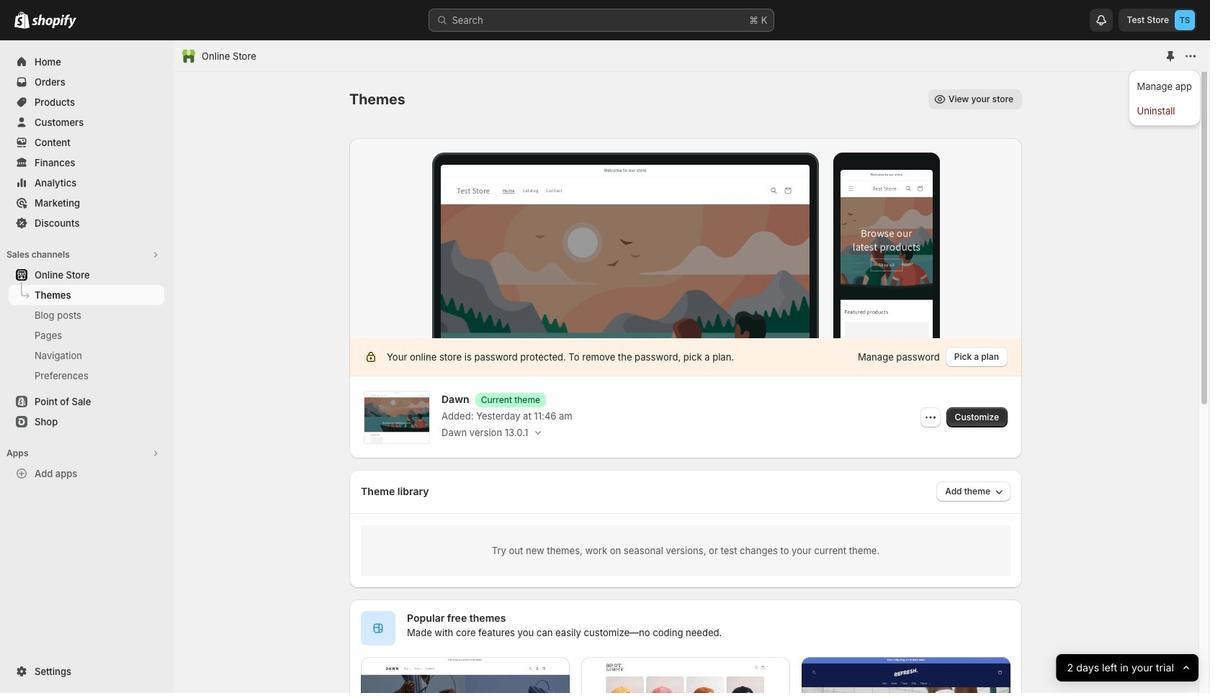 Task type: vqa. For each thing, say whether or not it's contained in the screenshot.
leftmost Shopify 'image'
yes



Task type: locate. For each thing, give the bounding box(es) containing it.
0 horizontal spatial shopify image
[[14, 12, 30, 29]]

shopify image
[[14, 12, 30, 29], [32, 14, 76, 29]]



Task type: describe. For each thing, give the bounding box(es) containing it.
online store image
[[182, 49, 196, 63]]

1 horizontal spatial shopify image
[[32, 14, 76, 29]]

test store image
[[1175, 10, 1195, 30]]



